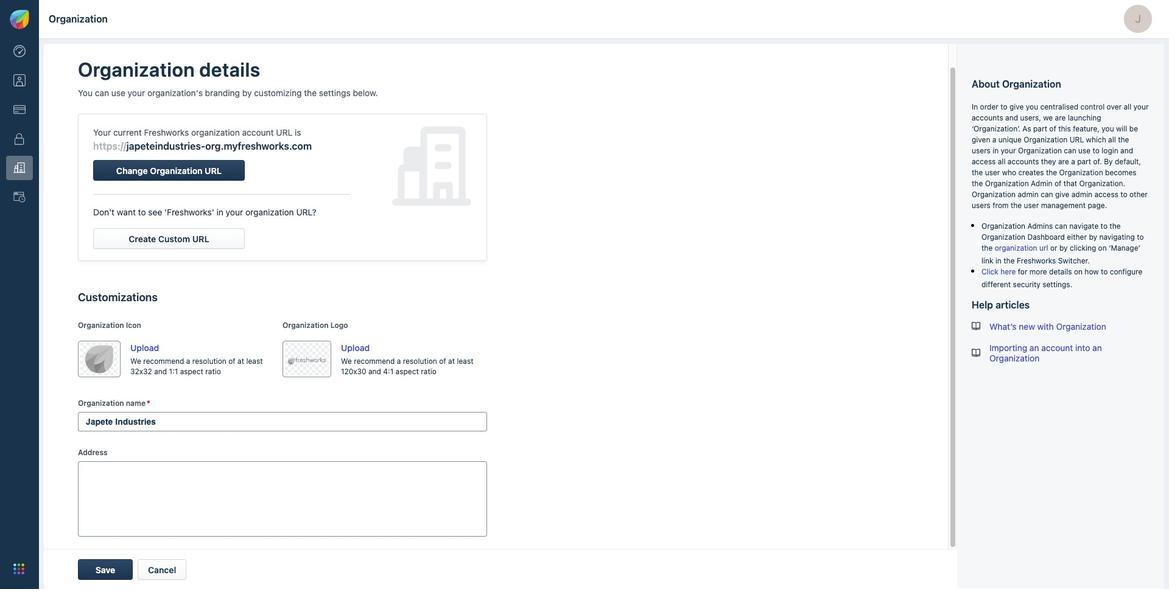 Task type: describe. For each thing, give the bounding box(es) containing it.
0 vertical spatial by
[[242, 88, 252, 98]]

1 horizontal spatial accounts
[[1008, 157, 1039, 166]]

organization down who
[[985, 179, 1029, 188]]

link
[[982, 256, 994, 265]]

navigating
[[1100, 233, 1135, 242]]

admins
[[1028, 222, 1053, 231]]

0 horizontal spatial use
[[111, 88, 125, 98]]

name
[[126, 399, 146, 408]]

to up 'manage'
[[1137, 233, 1144, 242]]

the left who
[[972, 168, 983, 177]]

click
[[982, 267, 999, 276]]

click here link
[[982, 267, 1018, 276]]

create custom url
[[129, 234, 209, 244]]

don't
[[93, 207, 115, 217]]

to up navigating
[[1101, 222, 1108, 231]]

organization left icon
[[78, 321, 124, 330]]

https://
[[93, 141, 126, 152]]

url inside change organization url button
[[205, 166, 222, 176]]

users,
[[1021, 113, 1042, 122]]

in inside "or by clicking on 'manage' link in the freshworks switcher."
[[996, 256, 1002, 265]]

by
[[1104, 157, 1113, 166]]

the down 'they'
[[1046, 168, 1058, 177]]

organization icon
[[78, 321, 141, 330]]

organization up users,
[[1003, 79, 1062, 90]]

launching
[[1068, 113, 1102, 122]]

by inside "or by clicking on 'manage' link in the freshworks switcher."
[[1060, 244, 1068, 253]]

how
[[1085, 267, 1099, 276]]

organization logo
[[283, 321, 348, 330]]

aspect for upload we recommend a resolution of at least 120x30 and 4:1 aspect ratio
[[396, 367, 419, 376]]

'organization'.
[[972, 124, 1021, 133]]

below.
[[353, 88, 378, 98]]

url?
[[296, 207, 316, 217]]

organization.
[[1080, 179, 1126, 188]]

cancel
[[148, 565, 176, 576]]

organization inside your current freshworks organization account url is https:// japeteindustries-org.myfreshworks.com
[[191, 127, 240, 138]]

1 vertical spatial in
[[217, 207, 223, 217]]

the up navigating
[[1110, 222, 1121, 231]]

url inside your current freshworks organization account url is https:// japeteindustries-org.myfreshworks.com
[[276, 127, 293, 138]]

about
[[972, 79, 1000, 90]]

to inside for more details on how to configure different security settings.
[[1101, 267, 1108, 276]]

navigate
[[1070, 222, 1099, 231]]

who
[[1002, 168, 1017, 177]]

feature,
[[1073, 124, 1100, 133]]

0 horizontal spatial part
[[1034, 124, 1048, 133]]

in order to give you centralised control over all your accounts and users, we are launching 'organization'. as part of this feature, you will be given a unique organization url which all the users in your organization can use to login and access all accounts they are a part of. by default, the user who creates the organization becomes the organization admin of that organization. organization admin can give admin access to other users from the user management page.
[[972, 102, 1149, 210]]

of inside upload we recommend a resolution of at least 32x32 and 1:1 aspect ratio
[[229, 357, 236, 366]]

either
[[1067, 233, 1087, 242]]

'manage'
[[1109, 244, 1141, 253]]

in
[[972, 102, 978, 111]]

organization url
[[995, 244, 1049, 253]]

that
[[1064, 179, 1078, 188]]

0 horizontal spatial access
[[972, 157, 996, 166]]

audit logs image
[[13, 191, 26, 204]]

organization inside importing an account into an organization
[[990, 353, 1040, 363]]

organization right freshworks icon
[[49, 13, 108, 24]]

given
[[972, 135, 991, 144]]

recommend for upload we recommend a resolution of at least 32x32 and 1:1 aspect ratio
[[143, 357, 184, 366]]

resolution for upload we recommend a resolution of at least 120x30 and 4:1 aspect ratio
[[403, 357, 437, 366]]

address
[[78, 448, 108, 458]]

management
[[1041, 201, 1086, 210]]

customizing
[[254, 88, 302, 98]]

what's new with organization
[[990, 321, 1107, 332]]

save button
[[78, 560, 133, 580]]

your
[[93, 127, 111, 138]]

click here
[[982, 267, 1018, 276]]

more
[[1030, 267, 1047, 276]]

organization url link
[[995, 244, 1049, 253]]

0 vertical spatial are
[[1055, 113, 1066, 122]]

over
[[1107, 102, 1122, 111]]

unique
[[999, 135, 1022, 144]]

dashboard
[[1028, 233, 1065, 242]]

organization name
[[78, 399, 146, 408]]

organization logo image
[[288, 357, 326, 365]]

your left the organization's
[[128, 88, 145, 98]]

login
[[1102, 146, 1119, 155]]

we
[[1044, 113, 1053, 122]]

for more details on how to configure different security settings.
[[982, 267, 1143, 289]]

a inside "upload we recommend a resolution of at least 120x30 and 4:1 aspect ratio"
[[397, 357, 401, 366]]

we for upload we recommend a resolution of at least 120x30 and 4:1 aspect ratio
[[341, 357, 352, 366]]

we for upload we recommend a resolution of at least 32x32 and 1:1 aspect ratio
[[130, 357, 141, 366]]

ratio for upload we recommend a resolution of at least 120x30 and 4:1 aspect ratio
[[421, 367, 437, 376]]

1 an from the left
[[1030, 343, 1039, 353]]

articles
[[996, 300, 1030, 311]]

least for upload we recommend a resolution of at least 32x32 and 1:1 aspect ratio
[[246, 357, 263, 366]]

0 horizontal spatial details
[[199, 58, 260, 81]]

your right 'freshworks'
[[226, 207, 243, 217]]

Organization name text field
[[79, 413, 487, 431]]

the down will
[[1118, 135, 1130, 144]]

what's new with organization link
[[990, 321, 1107, 332]]

4:1
[[383, 367, 394, 376]]

change organization url button
[[93, 160, 245, 181]]

my subscriptions image
[[13, 104, 26, 116]]

organization up "into"
[[1057, 321, 1107, 332]]

create
[[129, 234, 156, 244]]

with
[[1038, 321, 1054, 332]]

url
[[1040, 244, 1049, 253]]

to left see
[[138, 207, 146, 217]]

what's
[[990, 321, 1017, 332]]

will
[[1117, 124, 1128, 133]]

'freshworks'
[[165, 207, 214, 217]]

1 vertical spatial access
[[1095, 190, 1119, 199]]

default,
[[1115, 157, 1141, 166]]

2 vertical spatial organization
[[995, 244, 1038, 253]]

freshworks switcher image
[[13, 564, 24, 575]]

1 vertical spatial are
[[1059, 157, 1069, 166]]

they
[[1042, 157, 1057, 166]]

centralised
[[1041, 102, 1079, 111]]

and inside "upload we recommend a resolution of at least 120x30 and 4:1 aspect ratio"
[[369, 367, 381, 376]]

1:1
[[169, 367, 178, 376]]

organization up the organization's
[[78, 58, 195, 81]]

settings
[[319, 88, 351, 98]]

upload we recommend a resolution of at least 32x32 and 1:1 aspect ratio
[[130, 343, 263, 376]]

want
[[117, 207, 136, 217]]

the up link
[[982, 244, 993, 253]]

custom
[[158, 234, 190, 244]]

be
[[1130, 124, 1138, 133]]

organization's
[[147, 88, 203, 98]]

security image
[[13, 133, 26, 145]]

organization down from
[[982, 222, 1026, 231]]

help
[[972, 300, 994, 311]]

different
[[982, 280, 1011, 289]]

of.
[[1094, 157, 1102, 166]]

change
[[116, 166, 148, 176]]

you
[[78, 88, 93, 98]]

as
[[1023, 124, 1032, 133]]

can down admin
[[1041, 190, 1054, 199]]



Task type: vqa. For each thing, say whether or not it's contained in the screenshot.
the leftmost 'least'
yes



Task type: locate. For each thing, give the bounding box(es) containing it.
0 horizontal spatial an
[[1030, 343, 1039, 353]]

from
[[993, 201, 1009, 210]]

in
[[993, 146, 999, 155], [217, 207, 223, 217], [996, 256, 1002, 265]]

1 horizontal spatial part
[[1078, 157, 1092, 166]]

120x30
[[341, 367, 366, 376]]

1 admin from the left
[[1018, 190, 1039, 199]]

0 vertical spatial organization
[[191, 127, 240, 138]]

to down which
[[1093, 146, 1100, 155]]

0 horizontal spatial admin
[[1018, 190, 1039, 199]]

give
[[1010, 102, 1024, 111], [1056, 190, 1070, 199]]

on inside "or by clicking on 'manage' link in the freshworks switcher."
[[1099, 244, 1107, 253]]

importing an account into an organization
[[990, 343, 1102, 363]]

organization details
[[78, 58, 260, 81]]

url left is
[[276, 127, 293, 138]]

upload we recommend a resolution of at least 120x30 and 4:1 aspect ratio
[[341, 343, 474, 376]]

by inside organization admins can navigate to the organization dashboard either by navigating to the
[[1089, 233, 1098, 242]]

we
[[130, 357, 141, 366], [341, 357, 352, 366]]

settings.
[[1043, 280, 1073, 289]]

least inside upload we recommend a resolution of at least 32x32 and 1:1 aspect ratio
[[246, 357, 263, 366]]

freshworks inside your current freshworks organization account url is https:// japeteindustries-org.myfreshworks.com
[[144, 127, 189, 138]]

0 horizontal spatial ratio
[[205, 367, 221, 376]]

we inside "upload we recommend a resolution of at least 120x30 and 4:1 aspect ratio"
[[341, 357, 352, 366]]

icon
[[126, 321, 141, 330]]

1 vertical spatial user
[[1024, 201, 1039, 210]]

0 horizontal spatial by
[[242, 88, 252, 98]]

0 vertical spatial in
[[993, 146, 999, 155]]

access down given
[[972, 157, 996, 166]]

1 horizontal spatial upload
[[341, 343, 370, 354]]

on inside for more details on how to configure different security settings.
[[1074, 267, 1083, 276]]

2 recommend from the left
[[354, 357, 395, 366]]

aspect inside "upload we recommend a resolution of at least 120x30 and 4:1 aspect ratio"
[[396, 367, 419, 376]]

admin
[[1031, 179, 1053, 188]]

freshworks inside "or by clicking on 'manage' link in the freshworks switcher."
[[1017, 256, 1056, 265]]

upload inside "upload we recommend a resolution of at least 120x30 and 4:1 aspect ratio"
[[341, 343, 370, 354]]

importing
[[990, 343, 1028, 353]]

1 horizontal spatial recommend
[[354, 357, 395, 366]]

by
[[242, 88, 252, 98], [1089, 233, 1098, 242], [1060, 244, 1068, 253]]

organization icon image
[[85, 345, 113, 374]]

branding
[[205, 88, 240, 98]]

2 horizontal spatial all
[[1124, 102, 1132, 111]]

0 vertical spatial details
[[199, 58, 260, 81]]

0 horizontal spatial user
[[985, 168, 1000, 177]]

aspect right the 1:1
[[180, 367, 203, 376]]

a
[[993, 135, 997, 144], [1072, 157, 1076, 166], [186, 357, 190, 366], [397, 357, 401, 366]]

1 horizontal spatial aspect
[[396, 367, 419, 376]]

1 vertical spatial organization
[[245, 207, 294, 217]]

aspect inside upload we recommend a resolution of at least 32x32 and 1:1 aspect ratio
[[180, 367, 203, 376]]

1 horizontal spatial on
[[1099, 244, 1107, 253]]

organization down what's at the right of the page
[[990, 353, 1040, 363]]

ratio for upload we recommend a resolution of at least 32x32 and 1:1 aspect ratio
[[205, 367, 221, 376]]

aspect right 4:1
[[396, 367, 419, 376]]

and
[[1006, 113, 1018, 122], [1121, 146, 1134, 155], [154, 367, 167, 376], [369, 367, 381, 376]]

can down this
[[1064, 146, 1077, 155]]

1 horizontal spatial resolution
[[403, 357, 437, 366]]

neo admin center image
[[13, 45, 26, 57]]

your down unique
[[1001, 146, 1016, 155]]

logo
[[331, 321, 348, 330]]

profile picture image
[[1124, 5, 1152, 33]]

cancel button
[[138, 560, 187, 580]]

all
[[1124, 102, 1132, 111], [1109, 135, 1116, 144], [998, 157, 1006, 166]]

2 an from the left
[[1093, 343, 1102, 353]]

admin
[[1018, 190, 1039, 199], [1072, 190, 1093, 199]]

organization down as
[[1024, 135, 1068, 144]]

1 vertical spatial users
[[972, 201, 991, 210]]

0 horizontal spatial accounts
[[972, 113, 1004, 122]]

organization left logo
[[283, 321, 329, 330]]

0 vertical spatial freshworks
[[144, 127, 189, 138]]

users left from
[[972, 201, 991, 210]]

in right 'freshworks'
[[217, 207, 223, 217]]

organization down japeteindustries-
[[150, 166, 203, 176]]

0 horizontal spatial recommend
[[143, 357, 184, 366]]

accounts up creates
[[1008, 157, 1039, 166]]

the down given
[[972, 179, 983, 188]]

1 horizontal spatial at
[[448, 357, 455, 366]]

0 vertical spatial use
[[111, 88, 125, 98]]

0 vertical spatial user
[[985, 168, 1000, 177]]

accounts down order
[[972, 113, 1004, 122]]

organization down branding
[[191, 127, 240, 138]]

give up management
[[1056, 190, 1070, 199]]

organization image
[[13, 162, 26, 174]]

all up login
[[1109, 135, 1116, 144]]

organization up 'they'
[[1018, 146, 1062, 155]]

by down navigate
[[1089, 233, 1098, 242]]

an
[[1030, 343, 1039, 353], [1093, 343, 1102, 353]]

by right or
[[1060, 244, 1068, 253]]

on down navigating
[[1099, 244, 1107, 253]]

organization left url?
[[245, 207, 294, 217]]

organization inside button
[[150, 166, 203, 176]]

0 vertical spatial account
[[242, 127, 274, 138]]

ratio right the 1:1
[[205, 367, 221, 376]]

0 horizontal spatial aspect
[[180, 367, 203, 376]]

part right as
[[1034, 124, 1048, 133]]

for
[[1018, 267, 1028, 276]]

your up the be
[[1134, 102, 1149, 111]]

url down your current freshworks organization account url is https:// japeteindustries-org.myfreshworks.com
[[205, 166, 222, 176]]

clicking
[[1070, 244, 1097, 253]]

resolution inside upload we recommend a resolution of at least 32x32 and 1:1 aspect ratio
[[192, 357, 227, 366]]

1 horizontal spatial freshworks
[[1017, 256, 1056, 265]]

1 horizontal spatial ratio
[[421, 367, 437, 376]]

0 horizontal spatial freshworks
[[144, 127, 189, 138]]

1 horizontal spatial account
[[1042, 343, 1073, 353]]

1 vertical spatial part
[[1078, 157, 1092, 166]]

use down which
[[1079, 146, 1091, 155]]

1 least from the left
[[246, 357, 263, 366]]

on for how
[[1074, 267, 1083, 276]]

aspect for upload we recommend a resolution of at least 32x32 and 1:1 aspect ratio
[[180, 367, 203, 376]]

can right you
[[95, 88, 109, 98]]

at for upload we recommend a resolution of at least 32x32 and 1:1 aspect ratio
[[238, 357, 244, 366]]

url
[[276, 127, 293, 138], [1070, 135, 1084, 144], [205, 166, 222, 176], [192, 234, 209, 244]]

recommend up the 1:1
[[143, 357, 184, 366]]

create custom url button
[[93, 228, 245, 249]]

we up '120x30'
[[341, 357, 352, 366]]

1 horizontal spatial user
[[1024, 201, 1039, 210]]

organization up for
[[995, 244, 1038, 253]]

we inside upload we recommend a resolution of at least 32x32 and 1:1 aspect ratio
[[130, 357, 141, 366]]

page.
[[1088, 201, 1108, 210]]

url inside 'in order to give you centralised control over all your accounts and users, we are launching 'organization'. as part of this feature, you will be given a unique organization url which all the users in your organization can use to login and access all accounts they are a part of. by default, the user who creates the organization becomes the organization admin of that organization. organization admin can give admin access to other users from the user management page.'
[[1070, 135, 1084, 144]]

1 vertical spatial you
[[1102, 124, 1115, 133]]

can inside organization admins can navigate to the organization dashboard either by navigating to the
[[1055, 222, 1068, 231]]

organization admins can navigate to the organization dashboard either by navigating to the
[[982, 222, 1144, 253]]

organization
[[191, 127, 240, 138], [245, 207, 294, 217], [995, 244, 1038, 253]]

a inside upload we recommend a resolution of at least 32x32 and 1:1 aspect ratio
[[186, 357, 190, 366]]

1 horizontal spatial use
[[1079, 146, 1091, 155]]

of inside "upload we recommend a resolution of at least 120x30 and 4:1 aspect ratio"
[[439, 357, 446, 366]]

2 horizontal spatial organization
[[995, 244, 1038, 253]]

Address text field
[[79, 462, 487, 537]]

organization left name
[[78, 399, 124, 408]]

are down centralised
[[1055, 113, 1066, 122]]

url right custom in the left of the page
[[192, 234, 209, 244]]

you left will
[[1102, 124, 1115, 133]]

2 vertical spatial in
[[996, 256, 1002, 265]]

use inside 'in order to give you centralised control over all your accounts and users, we are launching 'organization'. as part of this feature, you will be given a unique organization url which all the users in your organization can use to login and access all accounts they are a part of. by default, the user who creates the organization becomes the organization admin of that organization. organization admin can give admin access to other users from the user management page.'
[[1079, 146, 1091, 155]]

an right "into"
[[1093, 343, 1102, 353]]

access down organization.
[[1095, 190, 1119, 199]]

can up dashboard
[[1055, 222, 1068, 231]]

0 vertical spatial users
[[972, 146, 991, 155]]

0 vertical spatial on
[[1099, 244, 1107, 253]]

the up here
[[1004, 256, 1015, 265]]

0 vertical spatial give
[[1010, 102, 1024, 111]]

details up settings.
[[1050, 267, 1072, 276]]

new
[[1019, 321, 1035, 332]]

details
[[199, 58, 260, 81], [1050, 267, 1072, 276]]

least
[[246, 357, 263, 366], [457, 357, 474, 366]]

resolution inside "upload we recommend a resolution of at least 120x30 and 4:1 aspect ratio"
[[403, 357, 437, 366]]

1 at from the left
[[238, 357, 244, 366]]

2 vertical spatial by
[[1060, 244, 1068, 253]]

url down feature,
[[1070, 135, 1084, 144]]

can
[[95, 88, 109, 98], [1064, 146, 1077, 155], [1041, 190, 1054, 199], [1055, 222, 1068, 231]]

security
[[1013, 280, 1041, 289]]

0 horizontal spatial on
[[1074, 267, 1083, 276]]

0 vertical spatial access
[[972, 157, 996, 166]]

into
[[1076, 343, 1091, 353]]

1 vertical spatial freshworks
[[1017, 256, 1056, 265]]

recommend for upload we recommend a resolution of at least 120x30 and 4:1 aspect ratio
[[354, 357, 395, 366]]

1 horizontal spatial give
[[1056, 190, 1070, 199]]

admin down admin
[[1018, 190, 1039, 199]]

an down new
[[1030, 343, 1039, 353]]

0 horizontal spatial account
[[242, 127, 274, 138]]

upload up '120x30'
[[341, 343, 370, 354]]

2 admin from the left
[[1072, 190, 1093, 199]]

recommend
[[143, 357, 184, 366], [354, 357, 395, 366]]

1 upload from the left
[[130, 343, 159, 354]]

you up users,
[[1026, 102, 1039, 111]]

1 horizontal spatial details
[[1050, 267, 1072, 276]]

save
[[96, 565, 115, 576]]

this
[[1059, 124, 1071, 133]]

switcher.
[[1058, 256, 1090, 265]]

here
[[1001, 267, 1016, 276]]

about organization
[[972, 79, 1062, 90]]

2 upload from the left
[[341, 343, 370, 354]]

0 horizontal spatial all
[[998, 157, 1006, 166]]

1 ratio from the left
[[205, 367, 221, 376]]

are right 'they'
[[1059, 157, 1069, 166]]

1 vertical spatial on
[[1074, 267, 1083, 276]]

and left users,
[[1006, 113, 1018, 122]]

2 vertical spatial all
[[998, 157, 1006, 166]]

least for upload we recommend a resolution of at least 120x30 and 4:1 aspect ratio
[[457, 357, 474, 366]]

1 horizontal spatial least
[[457, 357, 474, 366]]

to right how
[[1101, 267, 1108, 276]]

on down switcher.
[[1074, 267, 1083, 276]]

configure
[[1110, 267, 1143, 276]]

1 recommend from the left
[[143, 357, 184, 366]]

recommend up 4:1
[[354, 357, 395, 366]]

1 horizontal spatial you
[[1102, 124, 1115, 133]]

recommend inside upload we recommend a resolution of at least 32x32 and 1:1 aspect ratio
[[143, 357, 184, 366]]

at for upload we recommend a resolution of at least 120x30 and 4:1 aspect ratio
[[448, 357, 455, 366]]

your current freshworks organization account url is https:// japeteindustries-org.myfreshworks.com
[[93, 127, 312, 152]]

1 horizontal spatial an
[[1093, 343, 1102, 353]]

0 horizontal spatial resolution
[[192, 357, 227, 366]]

upload for upload we recommend a resolution of at least 32x32 and 1:1 aspect ratio
[[130, 343, 159, 354]]

1 resolution from the left
[[192, 357, 227, 366]]

0 horizontal spatial least
[[246, 357, 263, 366]]

don't want to see 'freshworks' in your organization url?
[[93, 207, 316, 217]]

2 horizontal spatial by
[[1089, 233, 1098, 242]]

account up org.myfreshworks.com
[[242, 127, 274, 138]]

0 vertical spatial you
[[1026, 102, 1039, 111]]

and inside upload we recommend a resolution of at least 32x32 and 1:1 aspect ratio
[[154, 367, 167, 376]]

ratio inside upload we recommend a resolution of at least 32x32 and 1:1 aspect ratio
[[205, 367, 221, 376]]

1 vertical spatial by
[[1089, 233, 1098, 242]]

account down what's new with organization link
[[1042, 343, 1073, 353]]

help articles
[[972, 300, 1030, 311]]

2 ratio from the left
[[421, 367, 437, 376]]

32x32
[[130, 367, 152, 376]]

user left who
[[985, 168, 1000, 177]]

upload up 32x32
[[130, 343, 159, 354]]

upload for upload we recommend a resolution of at least 120x30 and 4:1 aspect ratio
[[341, 343, 370, 354]]

all up who
[[998, 157, 1006, 166]]

details inside for more details on how to configure different security settings.
[[1050, 267, 1072, 276]]

freshworks icon image
[[10, 10, 29, 29]]

1 horizontal spatial by
[[1060, 244, 1068, 253]]

0 horizontal spatial organization
[[191, 127, 240, 138]]

by right branding
[[242, 88, 252, 98]]

0 horizontal spatial you
[[1026, 102, 1039, 111]]

1 vertical spatial accounts
[[1008, 157, 1039, 166]]

at inside upload we recommend a resolution of at least 32x32 and 1:1 aspect ratio
[[238, 357, 244, 366]]

account inside your current freshworks organization account url is https:// japeteindustries-org.myfreshworks.com
[[242, 127, 274, 138]]

least inside "upload we recommend a resolution of at least 120x30 and 4:1 aspect ratio"
[[457, 357, 474, 366]]

the inside "or by clicking on 'manage' link in the freshworks switcher."
[[1004, 256, 1015, 265]]

url inside create custom url button
[[192, 234, 209, 244]]

users down given
[[972, 146, 991, 155]]

creates
[[1019, 168, 1044, 177]]

at
[[238, 357, 244, 366], [448, 357, 455, 366]]

is
[[295, 127, 301, 138]]

1 vertical spatial use
[[1079, 146, 1091, 155]]

the left "settings"
[[304, 88, 317, 98]]

part
[[1034, 124, 1048, 133], [1078, 157, 1092, 166]]

to right order
[[1001, 102, 1008, 111]]

give up users,
[[1010, 102, 1024, 111]]

freshworks
[[144, 127, 189, 138], [1017, 256, 1056, 265]]

users image
[[13, 74, 26, 87]]

upload inside upload we recommend a resolution of at least 32x32 and 1:1 aspect ratio
[[130, 343, 159, 354]]

organization up organization url link
[[982, 233, 1026, 242]]

user
[[985, 168, 1000, 177], [1024, 201, 1039, 210]]

change organization url
[[116, 166, 222, 176]]

and left 4:1
[[369, 367, 381, 376]]

and up default,
[[1121, 146, 1134, 155]]

we up 32x32
[[130, 357, 141, 366]]

at inside "upload we recommend a resolution of at least 120x30 and 4:1 aspect ratio"
[[448, 357, 455, 366]]

current
[[113, 127, 142, 138]]

on
[[1099, 244, 1107, 253], [1074, 267, 1083, 276]]

the right from
[[1011, 201, 1022, 210]]

0 horizontal spatial at
[[238, 357, 244, 366]]

freshworks up more
[[1017, 256, 1056, 265]]

account inside importing an account into an organization
[[1042, 343, 1073, 353]]

0 horizontal spatial give
[[1010, 102, 1024, 111]]

and left the 1:1
[[154, 367, 167, 376]]

1 vertical spatial all
[[1109, 135, 1116, 144]]

in down unique
[[993, 146, 999, 155]]

in right link
[[996, 256, 1002, 265]]

2 users from the top
[[972, 201, 991, 210]]

admin down the 'that'
[[1072, 190, 1093, 199]]

freshworks up japeteindustries-
[[144, 127, 189, 138]]

0 vertical spatial part
[[1034, 124, 1048, 133]]

1 horizontal spatial we
[[341, 357, 352, 366]]

recommend inside "upload we recommend a resolution of at least 120x30 and 4:1 aspect ratio"
[[354, 357, 395, 366]]

ratio inside "upload we recommend a resolution of at least 120x30 and 4:1 aspect ratio"
[[421, 367, 437, 376]]

1 horizontal spatial admin
[[1072, 190, 1093, 199]]

2 at from the left
[[448, 357, 455, 366]]

1 vertical spatial give
[[1056, 190, 1070, 199]]

1 users from the top
[[972, 146, 991, 155]]

2 least from the left
[[457, 357, 474, 366]]

0 horizontal spatial upload
[[130, 343, 159, 354]]

user up admins
[[1024, 201, 1039, 210]]

details up you can use your organization's branding by customizing the settings below. on the left
[[199, 58, 260, 81]]

all right over at the right of the page
[[1124, 102, 1132, 111]]

1 horizontal spatial organization
[[245, 207, 294, 217]]

0 horizontal spatial we
[[130, 357, 141, 366]]

importing an account into an organization link
[[990, 343, 1150, 363]]

organization up from
[[972, 190, 1016, 199]]

2 aspect from the left
[[396, 367, 419, 376]]

org.myfreshworks.com
[[205, 141, 312, 152]]

part left of.
[[1078, 157, 1092, 166]]

0 vertical spatial accounts
[[972, 113, 1004, 122]]

organization up the 'that'
[[1060, 168, 1104, 177]]

control
[[1081, 102, 1105, 111]]

in inside 'in order to give you centralised control over all your accounts and users, we are launching 'organization'. as part of this feature, you will be given a unique organization url which all the users in your organization can use to login and access all accounts they are a part of. by default, the user who creates the organization becomes the organization admin of that organization. organization admin can give admin access to other users from the user management page.'
[[993, 146, 999, 155]]

1 horizontal spatial all
[[1109, 135, 1116, 144]]

2 resolution from the left
[[403, 357, 437, 366]]

to left other
[[1121, 190, 1128, 199]]

you
[[1026, 102, 1039, 111], [1102, 124, 1115, 133]]

2 we from the left
[[341, 357, 352, 366]]

or
[[1051, 244, 1058, 253]]

ratio right 4:1
[[421, 367, 437, 376]]

accounts
[[972, 113, 1004, 122], [1008, 157, 1039, 166]]

1 aspect from the left
[[180, 367, 203, 376]]

upload
[[130, 343, 159, 354], [341, 343, 370, 354]]

resolution for upload we recommend a resolution of at least 32x32 and 1:1 aspect ratio
[[192, 357, 227, 366]]

0 vertical spatial all
[[1124, 102, 1132, 111]]

your
[[128, 88, 145, 98], [1134, 102, 1149, 111], [1001, 146, 1016, 155], [226, 207, 243, 217]]

you can use your organization's branding by customizing the settings below.
[[78, 88, 378, 98]]

1 vertical spatial account
[[1042, 343, 1073, 353]]

on for 'manage'
[[1099, 244, 1107, 253]]

use right you
[[111, 88, 125, 98]]

1 vertical spatial details
[[1050, 267, 1072, 276]]

1 horizontal spatial access
[[1095, 190, 1119, 199]]

resolution
[[192, 357, 227, 366], [403, 357, 437, 366]]

1 we from the left
[[130, 357, 141, 366]]



